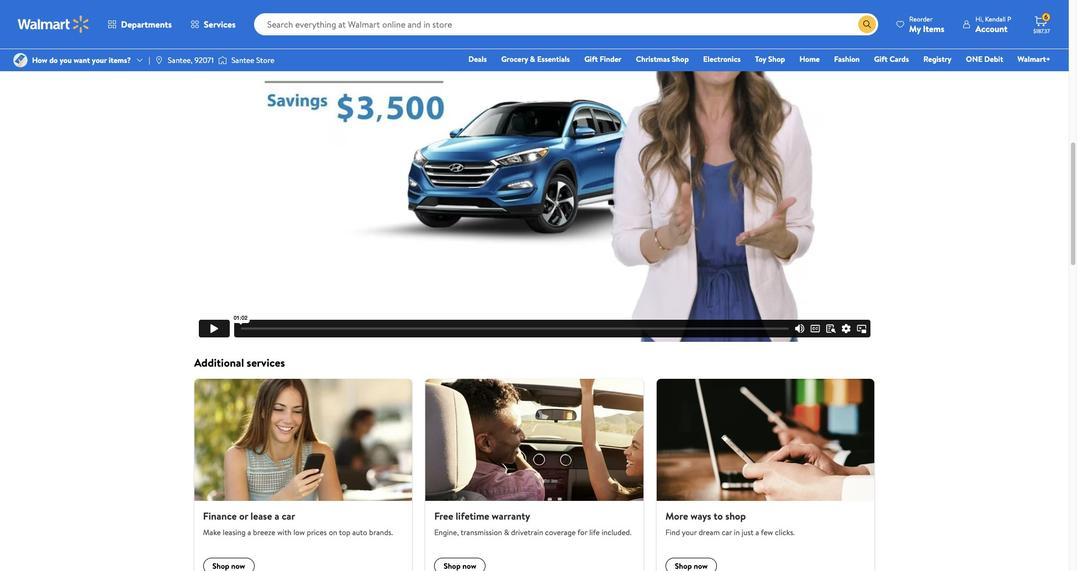 Task type: vqa. For each thing, say whether or not it's contained in the screenshot.
Deals search box
no



Task type: locate. For each thing, give the bounding box(es) containing it.
2 gift from the left
[[874, 54, 888, 65]]

 image right |
[[155, 56, 163, 65]]

leasing
[[223, 527, 246, 538]]

coverage
[[545, 527, 576, 538]]

free lifetime warranty list item
[[419, 379, 650, 571]]

2 horizontal spatial a
[[756, 527, 759, 538]]

account
[[975, 22, 1008, 35]]

fashion
[[834, 54, 860, 65]]

car up "with"
[[282, 509, 295, 523]]

more
[[666, 509, 688, 523]]

engine,
[[434, 527, 459, 538]]

finance or lease a car list item
[[188, 379, 419, 571]]

1 horizontal spatial  image
[[218, 55, 227, 66]]

list
[[188, 379, 881, 571]]

toy shop
[[755, 54, 785, 65]]

hi,
[[975, 14, 984, 23]]

shop right toy
[[768, 54, 785, 65]]

0 horizontal spatial gift
[[584, 54, 598, 65]]

& right grocery
[[530, 54, 535, 65]]

gift cards link
[[869, 53, 914, 65]]

lease
[[251, 509, 272, 523]]

your
[[92, 55, 107, 66], [682, 527, 697, 538]]

a left 'breeze'
[[248, 527, 251, 538]]

low
[[293, 527, 305, 538]]

 image for santee, 92071
[[155, 56, 163, 65]]

hi, kendall p account
[[975, 14, 1011, 35]]

1 gift from the left
[[584, 54, 598, 65]]

1 vertical spatial &
[[504, 527, 509, 538]]

&
[[530, 54, 535, 65], [504, 527, 509, 538]]

life
[[589, 527, 600, 538]]

santee, 92071
[[168, 55, 214, 66]]

walmart+ link
[[1013, 53, 1056, 65]]

fashion link
[[829, 53, 865, 65]]

your right find
[[682, 527, 697, 538]]

 image
[[13, 53, 28, 67]]

cards
[[890, 54, 909, 65]]

services button
[[181, 11, 245, 38]]

santee,
[[168, 55, 193, 66]]

0 vertical spatial car
[[282, 509, 295, 523]]

gift left cards
[[874, 54, 888, 65]]

0 horizontal spatial &
[[504, 527, 509, 538]]

2 shop from the left
[[768, 54, 785, 65]]

shop for christmas shop
[[672, 54, 689, 65]]

car
[[282, 509, 295, 523], [722, 527, 732, 538]]

1 shop from the left
[[672, 54, 689, 65]]

0 horizontal spatial car
[[282, 509, 295, 523]]

a
[[275, 509, 279, 523], [248, 527, 251, 538], [756, 527, 759, 538]]

items?
[[109, 55, 131, 66]]

shop
[[725, 509, 746, 523]]

car inside more ways to shop find your dream car in just a few clicks.
[[722, 527, 732, 538]]

1 horizontal spatial &
[[530, 54, 535, 65]]

a right lease
[[275, 509, 279, 523]]

registry link
[[918, 53, 957, 65]]

0 vertical spatial &
[[530, 54, 535, 65]]

ways
[[691, 509, 711, 523]]

grocery & essentials
[[501, 54, 570, 65]]

& down 'warranty'
[[504, 527, 509, 538]]

 image for santee store
[[218, 55, 227, 66]]

shop for toy shop
[[768, 54, 785, 65]]

 image
[[218, 55, 227, 66], [155, 56, 163, 65]]

your right want
[[92, 55, 107, 66]]

make
[[203, 527, 221, 538]]

free
[[434, 509, 453, 523]]

 image right 92071
[[218, 55, 227, 66]]

prices
[[307, 527, 327, 538]]

finder
[[600, 54, 622, 65]]

0 vertical spatial your
[[92, 55, 107, 66]]

car left in at the bottom
[[722, 527, 732, 538]]

0 horizontal spatial your
[[92, 55, 107, 66]]

find
[[666, 527, 680, 538]]

0 horizontal spatial  image
[[155, 56, 163, 65]]

shop
[[672, 54, 689, 65], [768, 54, 785, 65]]

for
[[578, 527, 587, 538]]

christmas
[[636, 54, 670, 65]]

6
[[1044, 12, 1048, 22]]

1 horizontal spatial gift
[[874, 54, 888, 65]]

gift left 'finder'
[[584, 54, 598, 65]]

search icon image
[[863, 20, 872, 29]]

auto
[[352, 527, 367, 538]]

kendall
[[985, 14, 1006, 23]]

santee store
[[231, 55, 274, 66]]

christmas shop link
[[631, 53, 694, 65]]

1 horizontal spatial car
[[722, 527, 732, 538]]

1 horizontal spatial your
[[682, 527, 697, 538]]

additional
[[194, 355, 244, 370]]

car inside finance or lease a car make leasing a breeze with low prices on top auto brands.
[[282, 509, 295, 523]]

grocery
[[501, 54, 528, 65]]

list containing finance or lease a car
[[188, 379, 881, 571]]

few
[[761, 527, 773, 538]]

dream
[[699, 527, 720, 538]]

0 horizontal spatial shop
[[672, 54, 689, 65]]

shop right christmas
[[672, 54, 689, 65]]

registry
[[923, 54, 952, 65]]

you
[[60, 55, 72, 66]]

1 horizontal spatial a
[[275, 509, 279, 523]]

1 vertical spatial your
[[682, 527, 697, 538]]

christmas shop
[[636, 54, 689, 65]]

breeze
[[253, 527, 275, 538]]

one debit link
[[961, 53, 1008, 65]]

1 horizontal spatial shop
[[768, 54, 785, 65]]

how
[[32, 55, 47, 66]]

$187.37
[[1034, 27, 1050, 35]]

more ways to shop list item
[[650, 379, 881, 571]]

a right just
[[756, 527, 759, 538]]

gift finder link
[[579, 53, 627, 65]]

gift
[[584, 54, 598, 65], [874, 54, 888, 65]]

1 vertical spatial car
[[722, 527, 732, 538]]

just
[[742, 527, 754, 538]]



Task type: describe. For each thing, give the bounding box(es) containing it.
brands.
[[369, 527, 393, 538]]

in
[[734, 527, 740, 538]]

how do you want your items?
[[32, 55, 131, 66]]

to
[[714, 509, 723, 523]]

a inside more ways to shop find your dream car in just a few clicks.
[[756, 527, 759, 538]]

transmission
[[461, 527, 502, 538]]

one
[[966, 54, 983, 65]]

essentials
[[537, 54, 570, 65]]

more ways to shop find your dream car in just a few clicks.
[[666, 509, 795, 538]]

one debit
[[966, 54, 1003, 65]]

home link
[[795, 53, 825, 65]]

finance
[[203, 509, 237, 523]]

home
[[800, 54, 820, 65]]

free lifetime warranty engine, transmission & drivetrain coverage for life included.
[[434, 509, 631, 538]]

& inside free lifetime warranty engine, transmission & drivetrain coverage for life included.
[[504, 527, 509, 538]]

deals
[[468, 54, 487, 65]]

additional services
[[194, 355, 285, 370]]

92071
[[194, 55, 214, 66]]

my
[[909, 22, 921, 35]]

store
[[256, 55, 274, 66]]

toy
[[755, 54, 766, 65]]

services
[[247, 355, 285, 370]]

|
[[149, 55, 150, 66]]

deals link
[[463, 53, 492, 65]]

finance or lease a car make leasing a breeze with low prices on top auto brands.
[[203, 509, 393, 538]]

walmart image
[[18, 15, 89, 33]]

services
[[204, 18, 236, 30]]

clicks.
[[775, 527, 795, 538]]

or
[[239, 509, 248, 523]]

reorder my items
[[909, 14, 945, 35]]

0 horizontal spatial a
[[248, 527, 251, 538]]

on
[[329, 527, 337, 538]]

gift finder
[[584, 54, 622, 65]]

toy shop link
[[750, 53, 790, 65]]

gift cards
[[874, 54, 909, 65]]

grocery & essentials link
[[496, 53, 575, 65]]

departments button
[[98, 11, 181, 38]]

want
[[74, 55, 90, 66]]

electronics
[[703, 54, 741, 65]]

electronics link
[[698, 53, 746, 65]]

drivetrain
[[511, 527, 543, 538]]

p
[[1007, 14, 1011, 23]]

top
[[339, 527, 350, 538]]

warranty
[[492, 509, 530, 523]]

debit
[[984, 54, 1003, 65]]

lifetime
[[456, 509, 489, 523]]

do
[[49, 55, 58, 66]]

your inside more ways to shop find your dream car in just a few clicks.
[[682, 527, 697, 538]]

santee
[[231, 55, 254, 66]]

Search search field
[[254, 13, 878, 35]]

items
[[923, 22, 945, 35]]

departments
[[121, 18, 172, 30]]

included.
[[602, 527, 631, 538]]

walmart+
[[1018, 54, 1051, 65]]

Walmart Site-Wide search field
[[254, 13, 878, 35]]

6 $187.37
[[1034, 12, 1050, 35]]

gift for gift finder
[[584, 54, 598, 65]]

with
[[277, 527, 292, 538]]

reorder
[[909, 14, 933, 23]]

gift for gift cards
[[874, 54, 888, 65]]



